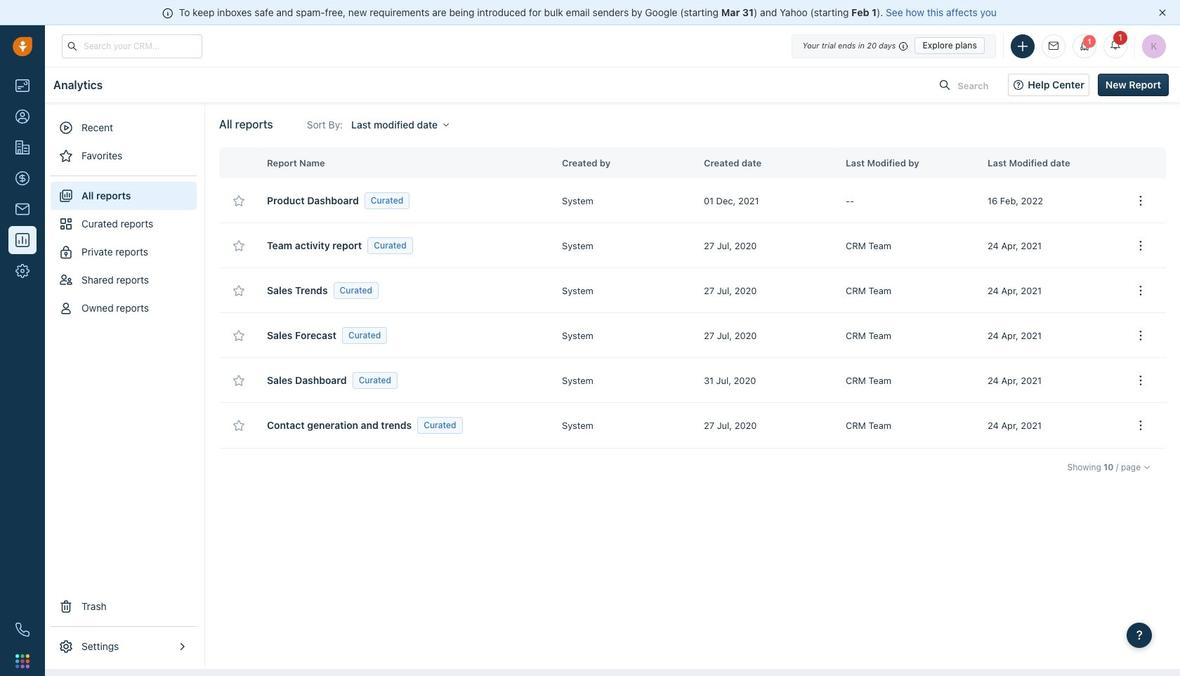 Task type: describe. For each thing, give the bounding box(es) containing it.
freshworks switcher image
[[15, 654, 30, 669]]

send email image
[[1049, 42, 1059, 51]]

phone image
[[15, 623, 30, 637]]

close image
[[1159, 9, 1166, 16]]



Task type: vqa. For each thing, say whether or not it's contained in the screenshot.
down ICON
no



Task type: locate. For each thing, give the bounding box(es) containing it.
Search your CRM... text field
[[62, 34, 202, 58]]

phone element
[[8, 616, 37, 644]]



